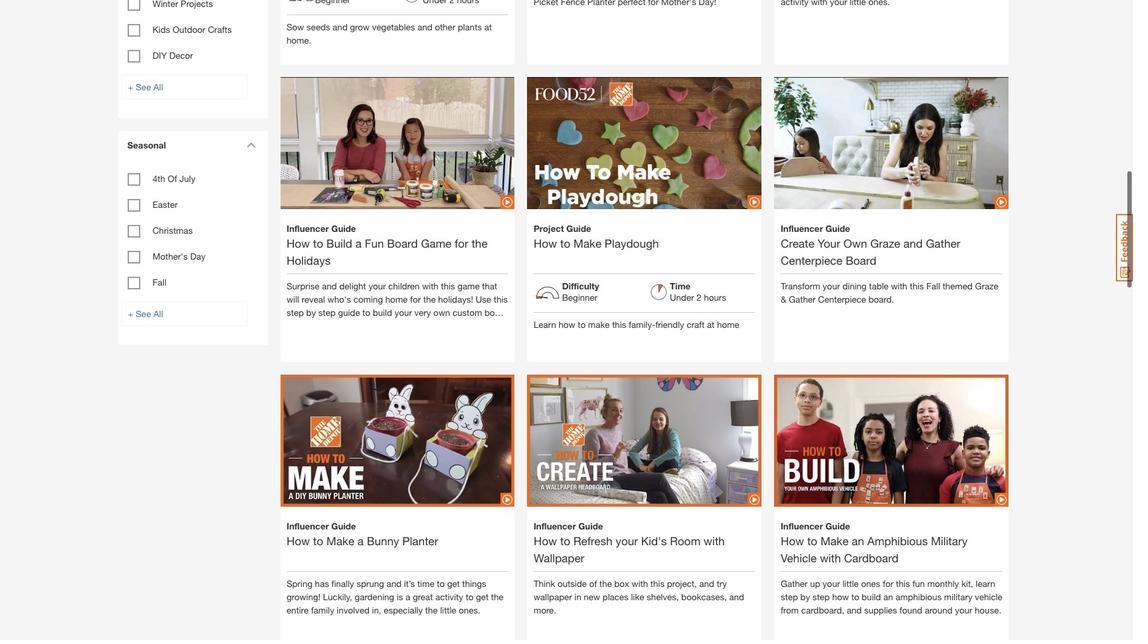 Task type: vqa. For each thing, say whether or not it's contained in the screenshot.
leftmost Graze
yes



Task type: describe. For each thing, give the bounding box(es) containing it.
to inside influencer guide how to make a bunny planter
[[313, 534, 323, 548]]

learn
[[976, 578, 995, 589]]

and inside influencer guide create your own graze and gather centerpiece board
[[904, 236, 923, 250]]

family inside spring has finally sprung and it's time to get things growing! luckily, gardening is a great activity to get the entire family involved in, especially the little ones.
[[311, 605, 334, 615]]

will
[[287, 294, 299, 304]]

holidays
[[287, 253, 331, 267]]

military
[[931, 534, 968, 548]]

your down children
[[384, 320, 402, 331]]

see for christmas
[[136, 308, 151, 319]]

who's
[[328, 294, 351, 304]]

with inside think outside of the box with this project, and try wallpaper in new places like shelves, bookcases, and more.
[[632, 578, 648, 589]]

to inside gather up your little ones for this fun monthly kit, learn step by step how to build an amphibious military vehicle from cardboard, and supplies found around your house.
[[851, 591, 859, 602]]

0 vertical spatial game
[[457, 280, 480, 291]]

build inside gather up your little ones for this fun monthly kit, learn step by step how to build an amphibious military vehicle from cardboard, and supplies found around your house.
[[862, 591, 881, 602]]

and inside surprise and delight your children with this game that will reveal who's coming home for the holidays! use this step by step guide to build your very own custom board game with cameos from your family members!
[[322, 280, 337, 291]]

with inside influencer guide how to make an amphibious military vehicle with cardboard
[[820, 551, 841, 565]]

things
[[462, 578, 486, 589]]

refresh
[[573, 534, 612, 548]]

1 vertical spatial game
[[287, 320, 309, 331]]

military
[[944, 591, 972, 602]]

members!
[[430, 320, 469, 331]]

cardboard,
[[801, 605, 844, 615]]

to inside the influencer guide how to refresh your kid's room with wallpaper
[[560, 534, 570, 548]]

ones.
[[459, 605, 480, 615]]

bunny
[[367, 534, 399, 548]]

custom
[[453, 307, 482, 318]]

by inside gather up your little ones for this fun monthly kit, learn step by step how to build an amphibious military vehicle from cardboard, and supplies found around your house.
[[800, 591, 810, 602]]

influencer for how to make a bunny planter
[[287, 520, 329, 531]]

graze inside transform your dining table with this fall themed graze & gather centerpiece board.
[[975, 280, 999, 291]]

new
[[584, 591, 600, 602]]

house.
[[975, 605, 1001, 615]]

other
[[435, 21, 455, 32]]

very
[[414, 307, 431, 318]]

how to make a bunny planter image
[[280, 353, 515, 529]]

little inside spring has finally sprung and it's time to get things growing! luckily, gardening is a great activity to get the entire family involved in, especially the little ones.
[[440, 605, 456, 615]]

sow seeds and grow vegetables and other plants at home.
[[287, 21, 492, 45]]

for inside surprise and delight your children with this game that will reveal who's coming home for the holidays! use this step by step guide to build your very own custom board game with cameos from your family members!
[[410, 294, 421, 304]]

how for how to build a fun board game for the holidays
[[287, 236, 310, 250]]

influencer guide how to make an amphibious military vehicle with cardboard
[[781, 520, 968, 565]]

own
[[844, 236, 867, 250]]

at for craft
[[707, 319, 715, 330]]

gardening
[[355, 591, 394, 602]]

guide for centerpiece
[[825, 223, 850, 234]]

own
[[433, 307, 450, 318]]

all for christmas
[[153, 308, 163, 319]]

and up bookcases,
[[699, 578, 714, 589]]

how to build a fun board game for the holidays image
[[280, 55, 515, 231]]

diy decor
[[153, 50, 193, 61]]

outdoor
[[173, 24, 205, 35]]

from inside gather up your little ones for this fun monthly kit, learn step by step how to build an amphibious military vehicle from cardboard, and supplies found around your house.
[[781, 605, 799, 615]]

this inside gather up your little ones for this fun monthly kit, learn step by step how to build an amphibious military vehicle from cardboard, and supplies found around your house.
[[896, 578, 910, 589]]

delight
[[339, 280, 366, 291]]

influencer for how to make an amphibious military vehicle with cardboard
[[781, 520, 823, 531]]

transform your dining table with this fall themed graze & gather centerpiece board.
[[781, 280, 999, 304]]

how inside project guide how to make playdough
[[534, 236, 557, 250]]

step down vehicle
[[781, 591, 798, 602]]

make
[[588, 319, 610, 330]]

up
[[810, 578, 820, 589]]

difficulty
[[562, 280, 599, 291]]

amphibious
[[867, 534, 928, 548]]

little inside gather up your little ones for this fun monthly kit, learn step by step how to build an amphibious military vehicle from cardboard, and supplies found around your house.
[[843, 578, 859, 589]]

sprung
[[357, 578, 384, 589]]

the down 'great'
[[425, 605, 438, 615]]

your inside transform your dining table with this fall themed graze & gather centerpiece board.
[[823, 280, 840, 291]]

with inside transform your dining table with this fall themed graze & gather centerpiece board.
[[891, 280, 907, 291]]

with inside the influencer guide how to refresh your kid's room with wallpaper
[[704, 534, 725, 548]]

crafts
[[208, 24, 232, 35]]

step down who's
[[318, 307, 336, 318]]

under
[[670, 292, 694, 302]]

2
[[697, 292, 701, 302]]

diy
[[153, 50, 167, 61]]

make for an
[[821, 534, 849, 548]]

how for how to refresh your kid's room with wallpaper
[[534, 534, 557, 548]]

influencer for how to build a fun board game for the holidays
[[287, 223, 329, 234]]

1 vertical spatial home
[[717, 319, 739, 330]]

reveal
[[302, 294, 325, 304]]

make for a
[[326, 534, 354, 548]]

how for how to make an amphibious military vehicle with cardboard
[[781, 534, 804, 548]]

that
[[482, 280, 497, 291]]

ones
[[861, 578, 880, 589]]

supplies
[[864, 605, 897, 615]]

family inside surprise and delight your children with this game that will reveal who's coming home for the holidays! use this step by step guide to build your very own custom board game with cameos from your family members!
[[404, 320, 427, 331]]

with left cameos
[[311, 320, 328, 331]]

in
[[574, 591, 581, 602]]

board
[[485, 307, 508, 318]]

surprise
[[287, 280, 320, 291]]

+ see all for christmas
[[128, 308, 163, 319]]

fun
[[912, 578, 925, 589]]

gather inside influencer guide create your own graze and gather centerpiece board
[[926, 236, 960, 250]]

difficulty beginner
[[562, 280, 599, 302]]

in,
[[372, 605, 381, 615]]

this inside think outside of the box with this project, and try wallpaper in new places like shelves, bookcases, and more.
[[650, 578, 665, 589]]

hours
[[704, 292, 726, 302]]

day
[[190, 251, 206, 262]]

vehicle
[[781, 551, 817, 565]]

how inside gather up your little ones for this fun monthly kit, learn step by step how to build an amphibious military vehicle from cardboard, and supplies found around your house.
[[832, 591, 849, 602]]

build inside surprise and delight your children with this game that will reveal who's coming home for the holidays! use this step by step guide to build your very own custom board game with cameos from your family members!
[[373, 307, 392, 318]]

guide for with
[[578, 520, 603, 531]]

guide for vehicle
[[825, 520, 850, 531]]

4th of july
[[153, 173, 195, 184]]

project
[[534, 223, 564, 234]]

especially
[[384, 605, 423, 615]]

time
[[417, 578, 434, 589]]

plants
[[458, 21, 482, 32]]

centerpiece inside transform your dining table with this fall themed graze & gather centerpiece board.
[[818, 294, 866, 304]]

your
[[818, 236, 840, 250]]

influencer guide create your own graze and gather centerpiece board
[[781, 223, 960, 267]]

table
[[869, 280, 889, 291]]

4th
[[153, 173, 165, 184]]

family-
[[629, 319, 655, 330]]

0 horizontal spatial fall
[[153, 277, 166, 288]]

gather inside gather up your little ones for this fun monthly kit, learn step by step how to build an amphibious military vehicle from cardboard, and supplies found around your house.
[[781, 578, 808, 589]]

your right up
[[823, 578, 840, 589]]

planter
[[402, 534, 438, 548]]

and left other
[[417, 21, 432, 32]]

seasonal button
[[121, 131, 260, 159]]

time under 2 hours
[[670, 280, 726, 302]]

your left very
[[395, 307, 412, 318]]

gather inside transform your dining table with this fall themed graze & gather centerpiece board.
[[789, 294, 816, 304]]

great
[[413, 591, 433, 602]]

this right make
[[612, 319, 626, 330]]

craft
[[687, 319, 705, 330]]

activity
[[435, 591, 463, 602]]

the inside surprise and delight your children with this game that will reveal who's coming home for the holidays! use this step by step guide to build your very own custom board game with cameos from your family members!
[[423, 294, 436, 304]]

0 vertical spatial get
[[447, 578, 460, 589]]

learn
[[534, 319, 556, 330]]

beginner
[[562, 292, 597, 302]]

create your own graze and gather centerpiece board image
[[774, 55, 1009, 231]]



Task type: locate. For each thing, give the bounding box(es) containing it.
guide inside influencer guide how to build a fun board game for the holidays
[[331, 223, 356, 234]]

1 see from the top
[[136, 82, 151, 92]]

caret icon image
[[246, 142, 256, 148]]

to down cardboard
[[851, 591, 859, 602]]

graze inside influencer guide create your own graze and gather centerpiece board
[[870, 236, 900, 250]]

box
[[614, 578, 629, 589]]

your left dining
[[823, 280, 840, 291]]

1 vertical spatial gather
[[789, 294, 816, 304]]

see for diy decor
[[136, 82, 151, 92]]

of inside think outside of the box with this project, and try wallpaper in new places like shelves, bookcases, and more.
[[589, 578, 597, 589]]

board inside influencer guide how to build a fun board game for the holidays
[[387, 236, 418, 250]]

with right children
[[422, 280, 438, 291]]

this inside transform your dining table with this fall themed graze & gather centerpiece board.
[[910, 280, 924, 291]]

guide inside the influencer guide how to refresh your kid's room with wallpaper
[[578, 520, 603, 531]]

to up 'ones.'
[[466, 591, 474, 602]]

1 horizontal spatial from
[[781, 605, 799, 615]]

board.
[[869, 294, 894, 304]]

1 vertical spatial centerpiece
[[818, 294, 866, 304]]

how up spring
[[287, 534, 310, 548]]

children
[[388, 280, 420, 291]]

how to refresh your kid's room with wallpaper image
[[527, 353, 762, 529]]

home.
[[287, 35, 311, 45]]

2 horizontal spatial make
[[821, 534, 849, 548]]

fall down mother's
[[153, 277, 166, 288]]

try
[[717, 578, 727, 589]]

a inside spring has finally sprung and it's time to get things growing! luckily, gardening is a great activity to get the entire family involved in, especially the little ones.
[[406, 591, 410, 602]]

influencer guide how to build a fun board game for the holidays
[[287, 223, 488, 267]]

feedback link image
[[1116, 214, 1133, 282]]

from inside surprise and delight your children with this game that will reveal who's coming home for the holidays! use this step by step guide to build your very own custom board game with cameos from your family members!
[[364, 320, 382, 331]]

0 vertical spatial build
[[373, 307, 392, 318]]

0 horizontal spatial board
[[387, 236, 418, 250]]

influencer inside influencer guide create your own graze and gather centerpiece board
[[781, 223, 823, 234]]

your down the military
[[955, 605, 972, 615]]

july
[[179, 173, 195, 184]]

fun
[[365, 236, 384, 250]]

+ see all for diy decor
[[128, 82, 163, 92]]

1 horizontal spatial at
[[707, 319, 715, 330]]

how up holidays
[[287, 236, 310, 250]]

to down coming
[[362, 307, 370, 318]]

guide
[[331, 223, 356, 234], [566, 223, 591, 234], [825, 223, 850, 234], [331, 520, 356, 531], [578, 520, 603, 531], [825, 520, 850, 531]]

fall left themed
[[926, 280, 940, 291]]

1 horizontal spatial board
[[846, 253, 876, 267]]

kids
[[153, 24, 170, 35]]

and right bookcases,
[[729, 591, 744, 602]]

1 horizontal spatial of
[[589, 578, 597, 589]]

vehicle
[[975, 591, 1002, 602]]

monthly
[[927, 578, 959, 589]]

1 horizontal spatial get
[[476, 591, 489, 602]]

1 horizontal spatial by
[[800, 591, 810, 602]]

and inside gather up your little ones for this fun monthly kit, learn step by step how to build an amphibious military vehicle from cardboard, and supplies found around your house.
[[847, 605, 862, 615]]

around
[[925, 605, 953, 615]]

1 vertical spatial family
[[311, 605, 334, 615]]

holidays!
[[438, 294, 473, 304]]

an inside influencer guide how to make an amphibious military vehicle with cardboard
[[852, 534, 864, 548]]

how
[[559, 319, 575, 330], [832, 591, 849, 602]]

1 all from the top
[[153, 82, 163, 92]]

1 vertical spatial of
[[589, 578, 597, 589]]

2 horizontal spatial for
[[883, 578, 893, 589]]

1 vertical spatial a
[[358, 534, 364, 548]]

a for make
[[358, 534, 364, 548]]

0 vertical spatial all
[[153, 82, 163, 92]]

1 vertical spatial at
[[707, 319, 715, 330]]

1 vertical spatial little
[[440, 605, 456, 615]]

coming
[[354, 294, 383, 304]]

at inside sow seeds and grow vegetables and other plants at home.
[[484, 21, 492, 32]]

by down up
[[800, 591, 810, 602]]

influencer
[[287, 223, 329, 234], [781, 223, 823, 234], [287, 520, 329, 531], [534, 520, 576, 531], [781, 520, 823, 531]]

+ see all down mother's
[[128, 308, 163, 319]]

a inside influencer guide how to build a fun board game for the holidays
[[355, 236, 362, 250]]

and inside spring has finally sprung and it's time to get things growing! luckily, gardening is a great activity to get the entire family involved in, especially the little ones.
[[387, 578, 401, 589]]

family down luckily,
[[311, 605, 334, 615]]

1 horizontal spatial game
[[457, 280, 480, 291]]

to up vehicle
[[807, 534, 817, 548]]

+ see all button for diy decor
[[121, 75, 247, 99]]

how inside influencer guide how to make a bunny planter
[[287, 534, 310, 548]]

0 horizontal spatial game
[[287, 320, 309, 331]]

guide for game
[[331, 223, 356, 234]]

at
[[484, 21, 492, 32], [707, 319, 715, 330]]

from left cardboard,
[[781, 605, 799, 615]]

1 vertical spatial how
[[832, 591, 849, 602]]

guide inside influencer guide how to make a bunny planter
[[331, 520, 356, 531]]

+ see all
[[128, 82, 163, 92], [128, 308, 163, 319]]

+ see all button down decor
[[121, 75, 247, 99]]

of up new
[[589, 578, 597, 589]]

themed
[[943, 280, 973, 291]]

time
[[670, 280, 691, 291]]

mother's day
[[153, 251, 206, 262]]

2 + see all from the top
[[128, 308, 163, 319]]

1 vertical spatial + see all
[[128, 308, 163, 319]]

guide up refresh
[[578, 520, 603, 531]]

1 vertical spatial board
[[846, 253, 876, 267]]

gather up themed
[[926, 236, 960, 250]]

guide inside influencer guide create your own graze and gather centerpiece board
[[825, 223, 850, 234]]

game
[[421, 236, 452, 250]]

2 vertical spatial gather
[[781, 578, 808, 589]]

make inside influencer guide how to make an amphibious military vehicle with cardboard
[[821, 534, 849, 548]]

this up "shelves,"
[[650, 578, 665, 589]]

home down hours
[[717, 319, 739, 330]]

gather up your little ones for this fun monthly kit, learn step by step how to build an amphibious military vehicle from cardboard, and supplies found around your house.
[[781, 578, 1002, 615]]

think
[[534, 578, 555, 589]]

cameos
[[330, 320, 361, 331]]

the left box
[[599, 578, 612, 589]]

0 vertical spatial at
[[484, 21, 492, 32]]

2 see from the top
[[136, 308, 151, 319]]

0 horizontal spatial how
[[559, 319, 575, 330]]

0 horizontal spatial by
[[306, 307, 316, 318]]

1 vertical spatial graze
[[975, 280, 999, 291]]

project guide how to make playdough
[[534, 223, 659, 250]]

influencer inside influencer guide how to make an amphibious military vehicle with cardboard
[[781, 520, 823, 531]]

1 vertical spatial build
[[862, 591, 881, 602]]

at right craft
[[707, 319, 715, 330]]

more.
[[534, 605, 556, 615]]

the right activity
[[491, 591, 504, 602]]

+ for diy decor
[[128, 82, 133, 92]]

1 horizontal spatial little
[[843, 578, 859, 589]]

0 horizontal spatial get
[[447, 578, 460, 589]]

build
[[373, 307, 392, 318], [862, 591, 881, 602]]

kid's
[[641, 534, 667, 548]]

create
[[781, 236, 814, 250]]

and up who's
[[322, 280, 337, 291]]

board right fun
[[387, 236, 418, 250]]

1 vertical spatial get
[[476, 591, 489, 602]]

step up cardboard,
[[813, 591, 830, 602]]

centerpiece inside influencer guide create your own graze and gather centerpiece board
[[781, 253, 842, 267]]

little down activity
[[440, 605, 456, 615]]

step down the will at the top left
[[287, 307, 304, 318]]

to inside influencer guide how to make an amphibious military vehicle with cardboard
[[807, 534, 817, 548]]

0 horizontal spatial make
[[326, 534, 354, 548]]

by inside surprise and delight your children with this game that will reveal who's coming home for the holidays! use this step by step guide to build your very own custom board game with cameos from your family members!
[[306, 307, 316, 318]]

all down mother's
[[153, 308, 163, 319]]

guide right the project
[[566, 223, 591, 234]]

0 vertical spatial centerpiece
[[781, 253, 842, 267]]

0 vertical spatial little
[[843, 578, 859, 589]]

kit,
[[962, 578, 973, 589]]

surprise and delight your children with this game that will reveal who's coming home for the holidays! use this step by step guide to build your very own custom board game with cameos from your family members!
[[287, 280, 508, 331]]

think outside of the box with this project, and try wallpaper in new places like shelves, bookcases, and more.
[[534, 578, 744, 615]]

0 vertical spatial + see all button
[[121, 75, 247, 99]]

gather down transform
[[789, 294, 816, 304]]

to down the project
[[560, 236, 570, 250]]

to inside surprise and delight your children with this game that will reveal who's coming home for the holidays! use this step by step guide to build your very own custom board game with cameos from your family members!
[[362, 307, 370, 318]]

fall inside transform your dining table with this fall themed graze & gather centerpiece board.
[[926, 280, 940, 291]]

make for playdough
[[573, 236, 602, 250]]

0 vertical spatial family
[[404, 320, 427, 331]]

to up wallpaper
[[560, 534, 570, 548]]

how inside the influencer guide how to refresh your kid's room with wallpaper
[[534, 534, 557, 548]]

your up coming
[[369, 280, 386, 291]]

&
[[781, 294, 786, 304]]

home inside surprise and delight your children with this game that will reveal who's coming home for the holidays! use this step by step guide to build your very own custom board game with cameos from your family members!
[[385, 294, 408, 304]]

a for build
[[355, 236, 362, 250]]

get
[[447, 578, 460, 589], [476, 591, 489, 602]]

with
[[422, 280, 438, 291], [891, 280, 907, 291], [311, 320, 328, 331], [704, 534, 725, 548], [820, 551, 841, 565], [632, 578, 648, 589]]

1 vertical spatial + see all button
[[121, 301, 247, 326]]

to inside influencer guide how to build a fun board game for the holidays
[[313, 236, 323, 250]]

it's
[[404, 578, 415, 589]]

1 horizontal spatial family
[[404, 320, 427, 331]]

guide up your
[[825, 223, 850, 234]]

how to make playdough image
[[527, 55, 762, 231]]

influencer guide how to make a bunny planter
[[287, 520, 438, 548]]

2 vertical spatial a
[[406, 591, 410, 602]]

influencer inside the influencer guide how to refresh your kid's room with wallpaper
[[534, 520, 576, 531]]

the inside influencer guide how to build a fun board game for the holidays
[[472, 236, 488, 250]]

influencer for create your own graze and gather centerpiece board
[[781, 223, 823, 234]]

learn how to make this family-friendly craft at home
[[534, 319, 739, 330]]

how inside influencer guide how to build a fun board game for the holidays
[[287, 236, 310, 250]]

involved
[[337, 605, 370, 615]]

like
[[631, 591, 644, 602]]

your inside the influencer guide how to refresh your kid's room with wallpaper
[[616, 534, 638, 548]]

0 vertical spatial gather
[[926, 236, 960, 250]]

1 horizontal spatial for
[[455, 236, 468, 250]]

how up wallpaper
[[534, 534, 557, 548]]

places
[[603, 591, 629, 602]]

2 + see all button from the top
[[121, 301, 247, 326]]

2 all from the top
[[153, 308, 163, 319]]

how right learn
[[559, 319, 575, 330]]

0 horizontal spatial for
[[410, 294, 421, 304]]

make left bunny
[[326, 534, 354, 548]]

make inside influencer guide how to make a bunny planter
[[326, 534, 354, 548]]

0 vertical spatial of
[[168, 173, 177, 184]]

make
[[573, 236, 602, 250], [326, 534, 354, 548], [821, 534, 849, 548]]

how inside influencer guide how to make an amphibious military vehicle with cardboard
[[781, 534, 804, 548]]

to left make
[[578, 319, 586, 330]]

1 horizontal spatial home
[[717, 319, 739, 330]]

build down ones on the bottom of page
[[862, 591, 881, 602]]

board down own
[[846, 253, 876, 267]]

the up very
[[423, 294, 436, 304]]

easter
[[153, 199, 178, 210]]

+ see all button for christmas
[[121, 301, 247, 326]]

this
[[441, 280, 455, 291], [910, 280, 924, 291], [494, 294, 508, 304], [612, 319, 626, 330], [650, 578, 665, 589], [896, 578, 910, 589]]

friendly
[[655, 319, 684, 330]]

gather
[[926, 236, 960, 250], [789, 294, 816, 304], [781, 578, 808, 589]]

gather left up
[[781, 578, 808, 589]]

to right time on the left of the page
[[437, 578, 445, 589]]

guide up finally
[[331, 520, 356, 531]]

for
[[455, 236, 468, 250], [410, 294, 421, 304], [883, 578, 893, 589]]

centerpiece down create at the top right of page
[[781, 253, 842, 267]]

for up very
[[410, 294, 421, 304]]

from
[[364, 320, 382, 331], [781, 605, 799, 615]]

1 horizontal spatial make
[[573, 236, 602, 250]]

2 + from the top
[[128, 308, 133, 319]]

for inside influencer guide how to build a fun board game for the holidays
[[455, 236, 468, 250]]

+ for christmas
[[128, 308, 133, 319]]

influencer up wallpaper
[[534, 520, 576, 531]]

make up difficulty
[[573, 236, 602, 250]]

1 vertical spatial an
[[883, 591, 893, 602]]

0 vertical spatial from
[[364, 320, 382, 331]]

your
[[369, 280, 386, 291], [823, 280, 840, 291], [395, 307, 412, 318], [384, 320, 402, 331], [616, 534, 638, 548], [823, 578, 840, 589], [955, 605, 972, 615]]

1 vertical spatial all
[[153, 308, 163, 319]]

by
[[306, 307, 316, 318], [800, 591, 810, 602]]

0 horizontal spatial from
[[364, 320, 382, 331]]

board inside influencer guide create your own graze and gather centerpiece board
[[846, 253, 876, 267]]

0 vertical spatial for
[[455, 236, 468, 250]]

0 horizontal spatial home
[[385, 294, 408, 304]]

0 vertical spatial a
[[355, 236, 362, 250]]

with up like
[[632, 578, 648, 589]]

get down things
[[476, 591, 489, 602]]

influencer up create at the top right of page
[[781, 223, 823, 234]]

0 vertical spatial +
[[128, 82, 133, 92]]

growing!
[[287, 591, 320, 602]]

1 vertical spatial for
[[410, 294, 421, 304]]

1 vertical spatial see
[[136, 308, 151, 319]]

0 horizontal spatial graze
[[870, 236, 900, 250]]

graze right own
[[870, 236, 900, 250]]

make up cardboard
[[821, 534, 849, 548]]

2 vertical spatial for
[[883, 578, 893, 589]]

from down coming
[[364, 320, 382, 331]]

and up transform your dining table with this fall themed graze & gather centerpiece board.
[[904, 236, 923, 250]]

found
[[900, 605, 922, 615]]

an inside gather up your little ones for this fun monthly kit, learn step by step how to build an amphibious military vehicle from cardboard, and supplies found around your house.
[[883, 591, 893, 602]]

guide inside influencer guide how to make an amphibious military vehicle with cardboard
[[825, 520, 850, 531]]

1 + from the top
[[128, 82, 133, 92]]

is
[[397, 591, 403, 602]]

this left fun at the bottom right of page
[[896, 578, 910, 589]]

1 horizontal spatial fall
[[926, 280, 940, 291]]

get up activity
[[447, 578, 460, 589]]

and left supplies
[[847, 605, 862, 615]]

0 horizontal spatial build
[[373, 307, 392, 318]]

the right game
[[472, 236, 488, 250]]

wallpaper
[[534, 551, 584, 565]]

0 horizontal spatial little
[[440, 605, 456, 615]]

with right room
[[704, 534, 725, 548]]

luckily,
[[323, 591, 352, 602]]

how up vehicle
[[781, 534, 804, 548]]

0 horizontal spatial of
[[168, 173, 177, 184]]

cardboard
[[844, 551, 899, 565]]

playdough
[[605, 236, 659, 250]]

a right is
[[406, 591, 410, 602]]

build down coming
[[373, 307, 392, 318]]

to inside project guide how to make playdough
[[560, 236, 570, 250]]

0 vertical spatial by
[[306, 307, 316, 318]]

this up "holidays!" at the top left of the page
[[441, 280, 455, 291]]

influencer inside influencer guide how to make a bunny planter
[[287, 520, 329, 531]]

this up board
[[494, 294, 508, 304]]

your left kid's
[[616, 534, 638, 548]]

game up "holidays!" at the top left of the page
[[457, 280, 480, 291]]

family down very
[[404, 320, 427, 331]]

1 + see all from the top
[[128, 82, 163, 92]]

guide inside project guide how to make playdough
[[566, 223, 591, 234]]

shelves,
[[647, 591, 679, 602]]

0 vertical spatial how
[[559, 319, 575, 330]]

for right ones on the bottom of page
[[883, 578, 893, 589]]

+ see all button down mother's day
[[121, 301, 247, 326]]

influencer for how to refresh your kid's room with wallpaper
[[534, 520, 576, 531]]

0 vertical spatial board
[[387, 236, 418, 250]]

vegetables
[[372, 21, 415, 32]]

how to make an amphibious military vehicle with cardboard image
[[774, 353, 1009, 529]]

at for plants
[[484, 21, 492, 32]]

how for how to make a bunny planter
[[287, 534, 310, 548]]

a left bunny
[[358, 534, 364, 548]]

0 horizontal spatial family
[[311, 605, 334, 615]]

1 vertical spatial by
[[800, 591, 810, 602]]

transform
[[781, 280, 820, 291]]

with right table
[[891, 280, 907, 291]]

a inside influencer guide how to make a bunny planter
[[358, 534, 364, 548]]

use
[[476, 294, 491, 304]]

all down diy at the left top of page
[[153, 82, 163, 92]]

at right plants
[[484, 21, 492, 32]]

game down the will at the top left
[[287, 320, 309, 331]]

1 horizontal spatial how
[[832, 591, 849, 602]]

0 horizontal spatial an
[[852, 534, 864, 548]]

to up 'has' in the bottom left of the page
[[313, 534, 323, 548]]

0 vertical spatial home
[[385, 294, 408, 304]]

influencer inside influencer guide how to build a fun board game for the holidays
[[287, 223, 329, 234]]

this right table
[[910, 280, 924, 291]]

guide up cardboard
[[825, 520, 850, 531]]

the inside think outside of the box with this project, and try wallpaper in new places like shelves, bookcases, and more.
[[599, 578, 612, 589]]

seasonal
[[127, 140, 166, 150]]

little left ones on the bottom of page
[[843, 578, 859, 589]]

grow
[[350, 21, 370, 32]]

for inside gather up your little ones for this fun monthly kit, learn step by step how to build an amphibious military vehicle from cardboard, and supplies found around your house.
[[883, 578, 893, 589]]

guide
[[338, 307, 360, 318]]

decor
[[169, 50, 193, 61]]

outside
[[558, 578, 587, 589]]

and up is
[[387, 578, 401, 589]]

1 vertical spatial from
[[781, 605, 799, 615]]

1 horizontal spatial build
[[862, 591, 881, 602]]

home down children
[[385, 294, 408, 304]]

and left grow
[[333, 21, 348, 32]]

by down reveal in the top of the page
[[306, 307, 316, 318]]

finally
[[331, 578, 354, 589]]

of right 4th
[[168, 173, 177, 184]]

influencer up vehicle
[[781, 520, 823, 531]]

influencer guide how to refresh your kid's room with wallpaper
[[534, 520, 725, 565]]

with up up
[[820, 551, 841, 565]]

an up cardboard
[[852, 534, 864, 548]]

the
[[472, 236, 488, 250], [423, 294, 436, 304], [599, 578, 612, 589], [491, 591, 504, 602], [425, 605, 438, 615]]

project,
[[667, 578, 697, 589]]

0 horizontal spatial at
[[484, 21, 492, 32]]

+
[[128, 82, 133, 92], [128, 308, 133, 319]]

0 vertical spatial + see all
[[128, 82, 163, 92]]

0 vertical spatial an
[[852, 534, 864, 548]]

1 horizontal spatial an
[[883, 591, 893, 602]]

how down the project
[[534, 236, 557, 250]]

make inside project guide how to make playdough
[[573, 236, 602, 250]]

how up cardboard,
[[832, 591, 849, 602]]

all for diy decor
[[153, 82, 163, 92]]

1 + see all button from the top
[[121, 75, 247, 99]]

1 vertical spatial +
[[128, 308, 133, 319]]

0 vertical spatial graze
[[870, 236, 900, 250]]

influencer up holidays
[[287, 223, 329, 234]]

to up holidays
[[313, 236, 323, 250]]

1 horizontal spatial graze
[[975, 280, 999, 291]]

0 vertical spatial see
[[136, 82, 151, 92]]



